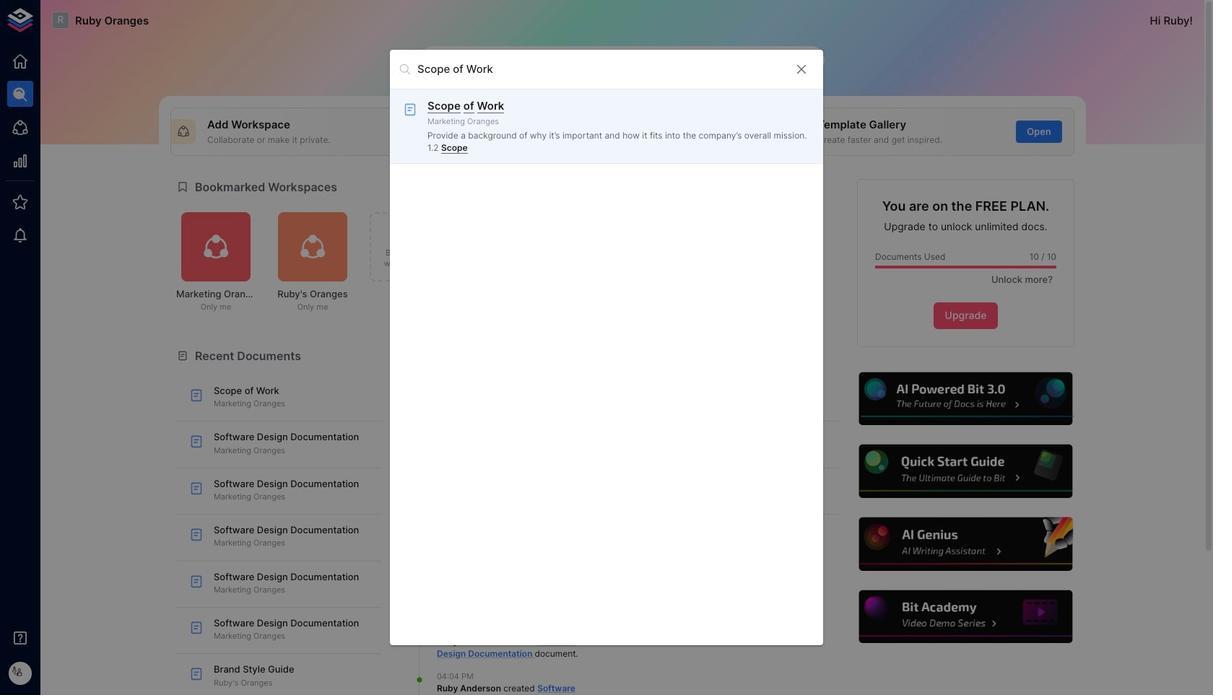 Task type: describe. For each thing, give the bounding box(es) containing it.
4 help image from the top
[[857, 589, 1075, 646]]

Search documents, folders and workspaces... text field
[[417, 58, 783, 80]]



Task type: vqa. For each thing, say whether or not it's contained in the screenshot.
help image
yes



Task type: locate. For each thing, give the bounding box(es) containing it.
1 help image from the top
[[857, 370, 1075, 428]]

help image
[[857, 370, 1075, 428], [857, 443, 1075, 500], [857, 516, 1075, 573], [857, 589, 1075, 646]]

3 help image from the top
[[857, 516, 1075, 573]]

dialog
[[390, 49, 823, 646]]

2 help image from the top
[[857, 443, 1075, 500]]



